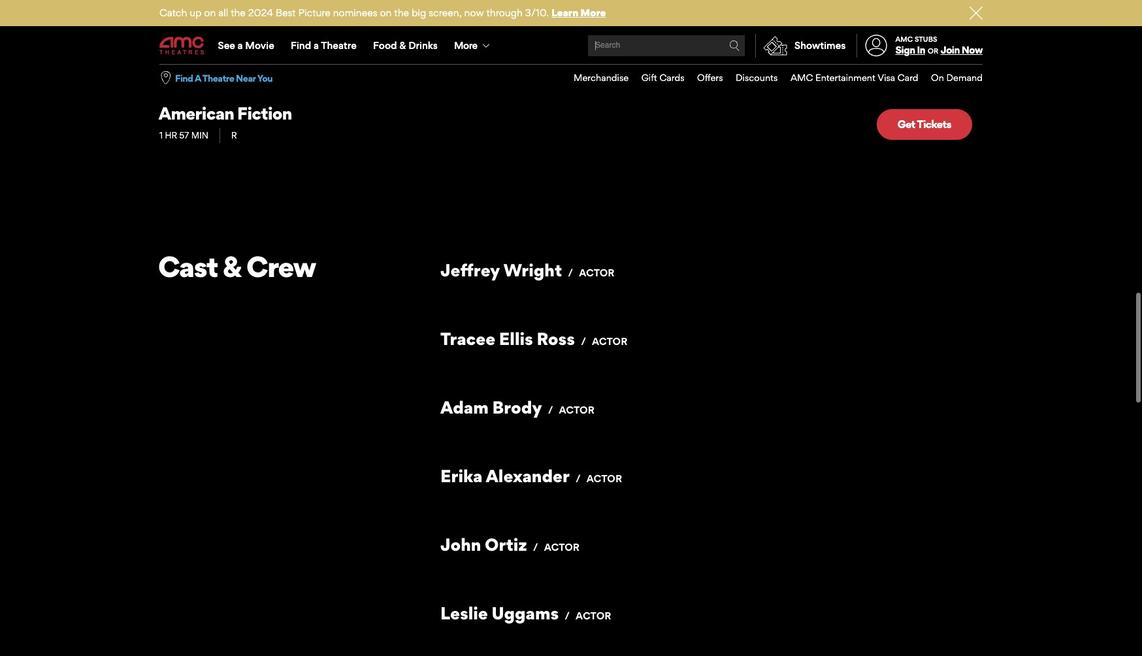 Task type: describe. For each thing, give the bounding box(es) containing it.
entertainment
[[816, 72, 876, 83]]

see
[[218, 39, 235, 52]]

& for cast
[[223, 249, 241, 285]]

user profile image
[[858, 35, 895, 57]]

american
[[159, 103, 234, 124]]

amc for sign
[[896, 35, 913, 44]]

alexander
[[486, 466, 570, 487]]

big
[[412, 7, 426, 19]]

see a movie
[[218, 39, 274, 52]]

actor for adam brody
[[559, 404, 595, 417]]

theatre for a
[[321, 39, 357, 52]]

find a theatre link
[[283, 27, 365, 64]]

cast
[[158, 249, 218, 285]]

cards
[[660, 72, 685, 83]]

rotten tomatoes image
[[628, 74, 654, 100]]

adam brody
[[441, 397, 542, 418]]

you
[[257, 72, 273, 83]]

cookie consent banner dialog
[[0, 621, 1143, 656]]

get tickets
[[898, 118, 952, 131]]

picture
[[298, 7, 331, 19]]

leslie
[[441, 603, 488, 624]]

actor for john ortiz
[[544, 541, 580, 554]]

now
[[962, 44, 983, 56]]

actor for tracee ellis ross
[[592, 336, 628, 348]]

food
[[373, 39, 397, 52]]

learn more link
[[552, 7, 606, 19]]

& for food
[[400, 39, 406, 52]]

submit search icon image
[[730, 41, 740, 51]]

57
[[179, 130, 189, 141]]

more inside 'button'
[[454, 39, 478, 52]]

95%
[[667, 75, 703, 96]]

see a movie link
[[210, 27, 283, 64]]

food & drinks link
[[365, 27, 446, 64]]

1
[[160, 130, 163, 141]]

find a theatre near you button
[[175, 72, 273, 84]]

ross
[[537, 328, 575, 349]]

merchandise
[[574, 72, 629, 83]]

on demand
[[932, 72, 983, 83]]

amc entertainment visa card
[[791, 72, 919, 83]]

amc for visa
[[791, 72, 813, 83]]

uggams
[[492, 603, 559, 624]]

drinks
[[409, 39, 438, 52]]

ortiz
[[485, 534, 527, 555]]

movie
[[245, 39, 274, 52]]

2024
[[248, 7, 273, 19]]

join now button
[[941, 44, 983, 56]]

up
[[190, 7, 202, 19]]

actor for erika alexander
[[587, 473, 622, 485]]

actor for leslie uggams
[[576, 610, 612, 623]]

hr
[[165, 130, 177, 141]]

in
[[917, 44, 926, 56]]

min
[[191, 130, 209, 141]]

get
[[898, 118, 916, 131]]

adam
[[441, 397, 489, 418]]

john ortiz
[[441, 534, 527, 555]]

join
[[941, 44, 960, 56]]

showtimes link
[[756, 34, 846, 58]]

best
[[276, 7, 296, 19]]

menu containing more
[[160, 27, 983, 64]]

on
[[932, 72, 945, 83]]

sign
[[896, 44, 916, 56]]

learn
[[552, 7, 579, 19]]

sign in button
[[896, 44, 926, 56]]

on demand link
[[919, 65, 983, 91]]

brody
[[492, 397, 542, 418]]

showtimes
[[795, 39, 846, 52]]

a for movie
[[238, 39, 243, 52]]

wright
[[504, 260, 562, 281]]

american fiction
[[159, 103, 292, 124]]



Task type: vqa. For each thing, say whether or not it's contained in the screenshot.
bottommost the "Merchandise"
no



Task type: locate. For each thing, give the bounding box(es) containing it.
find down picture
[[291, 39, 311, 52]]

r
[[231, 130, 237, 141]]

a right see
[[238, 39, 243, 52]]

amc stubs sign in or join now
[[896, 35, 983, 56]]

menu down showtimes "image"
[[561, 65, 983, 91]]

1 hr 57 min
[[160, 130, 209, 141]]

amc up "sign"
[[896, 35, 913, 44]]

more
[[581, 7, 606, 19], [454, 39, 478, 52]]

1 on from the left
[[204, 7, 216, 19]]

a down picture
[[314, 39, 319, 52]]

more right the learn
[[581, 7, 606, 19]]

near
[[236, 72, 256, 83]]

demand
[[947, 72, 983, 83]]

theatre
[[321, 39, 357, 52], [202, 72, 234, 83]]

the
[[231, 7, 246, 19], [394, 7, 409, 19]]

stubs
[[915, 35, 938, 44]]

theatre inside button
[[202, 72, 234, 83]]

john
[[441, 534, 481, 555]]

find inside button
[[175, 72, 193, 83]]

a
[[195, 72, 201, 83]]

showtimes image
[[756, 34, 795, 58]]

erika
[[441, 466, 483, 487]]

&
[[400, 39, 406, 52], [223, 249, 241, 285]]

tickets
[[917, 118, 952, 131]]

ellis
[[499, 328, 533, 349]]

1 vertical spatial find
[[175, 72, 193, 83]]

0 horizontal spatial &
[[223, 249, 241, 285]]

crew
[[246, 249, 316, 285]]

amc entertainment visa card link
[[778, 65, 919, 91]]

0 horizontal spatial theatre
[[202, 72, 234, 83]]

erika alexander
[[441, 466, 570, 487]]

on
[[204, 7, 216, 19], [380, 7, 392, 19]]

all
[[218, 7, 228, 19]]

cast & crew
[[158, 249, 316, 285]]

3/10.
[[525, 7, 549, 19]]

on right nominees at the top left of page
[[380, 7, 392, 19]]

amc
[[896, 35, 913, 44], [791, 72, 813, 83]]

gift cards link
[[629, 65, 685, 91]]

find a theatre near you
[[175, 72, 273, 83]]

1 vertical spatial more
[[454, 39, 478, 52]]

reviews
[[158, 73, 264, 108]]

0 horizontal spatial the
[[231, 7, 246, 19]]

1 horizontal spatial the
[[394, 7, 409, 19]]

0 horizontal spatial a
[[238, 39, 243, 52]]

theatre for a
[[202, 72, 234, 83]]

a inside see a movie link
[[238, 39, 243, 52]]

& right food
[[400, 39, 406, 52]]

the left big
[[394, 7, 409, 19]]

1 vertical spatial amc
[[791, 72, 813, 83]]

more down now
[[454, 39, 478, 52]]

& right cast
[[223, 249, 241, 285]]

fiction
[[237, 103, 292, 124]]

sign in or join amc stubs element
[[857, 27, 983, 64]]

1 horizontal spatial more
[[581, 7, 606, 19]]

visa
[[878, 72, 896, 83]]

0 vertical spatial find
[[291, 39, 311, 52]]

1 vertical spatial menu
[[561, 65, 983, 91]]

95% link
[[628, 74, 796, 110]]

discounts link
[[723, 65, 778, 91]]

0 horizontal spatial amc
[[791, 72, 813, 83]]

card
[[898, 72, 919, 83]]

menu
[[160, 27, 983, 64], [561, 65, 983, 91]]

1 horizontal spatial a
[[314, 39, 319, 52]]

offers link
[[685, 65, 723, 91]]

get tickets link
[[877, 109, 973, 140]]

a for theatre
[[314, 39, 319, 52]]

merchandise link
[[561, 65, 629, 91]]

0 vertical spatial amc
[[896, 35, 913, 44]]

screen,
[[429, 7, 462, 19]]

1 horizontal spatial theatre
[[321, 39, 357, 52]]

1 horizontal spatial on
[[380, 7, 392, 19]]

theatre right a
[[202, 72, 234, 83]]

gift
[[642, 72, 657, 83]]

tracee ellis ross
[[441, 328, 575, 349]]

through
[[487, 7, 523, 19]]

catch
[[160, 7, 187, 19]]

find for find a theatre near you
[[175, 72, 193, 83]]

0 vertical spatial &
[[400, 39, 406, 52]]

catch up on all the 2024 best picture nominees on the big screen, now through 3/10. learn more
[[160, 7, 606, 19]]

find for find a theatre
[[291, 39, 311, 52]]

menu containing merchandise
[[561, 65, 983, 91]]

2 on from the left
[[380, 7, 392, 19]]

1 the from the left
[[231, 7, 246, 19]]

1 horizontal spatial &
[[400, 39, 406, 52]]

1 vertical spatial theatre
[[202, 72, 234, 83]]

1 a from the left
[[238, 39, 243, 52]]

0 horizontal spatial on
[[204, 7, 216, 19]]

0 horizontal spatial find
[[175, 72, 193, 83]]

theatre down nominees at the top left of page
[[321, 39, 357, 52]]

menu down the learn
[[160, 27, 983, 64]]

food & drinks
[[373, 39, 438, 52]]

2 a from the left
[[314, 39, 319, 52]]

0 horizontal spatial more
[[454, 39, 478, 52]]

search the AMC website text field
[[594, 41, 730, 51]]

find a theatre
[[291, 39, 357, 52]]

the right all
[[231, 7, 246, 19]]

more button
[[446, 27, 501, 64]]

2 the from the left
[[394, 7, 409, 19]]

leslie uggams
[[441, 603, 559, 624]]

0 vertical spatial theatre
[[321, 39, 357, 52]]

actor for jeffrey wright
[[579, 267, 615, 279]]

nominees
[[333, 7, 378, 19]]

1 vertical spatial &
[[223, 249, 241, 285]]

gift cards
[[642, 72, 685, 83]]

0 vertical spatial menu
[[160, 27, 983, 64]]

offers
[[698, 72, 723, 83]]

1 horizontal spatial amc
[[896, 35, 913, 44]]

or
[[928, 47, 939, 56]]

find left a
[[175, 72, 193, 83]]

actor
[[579, 267, 615, 279], [592, 336, 628, 348], [559, 404, 595, 417], [587, 473, 622, 485], [544, 541, 580, 554], [576, 610, 612, 623]]

a inside find a theatre link
[[314, 39, 319, 52]]

jeffrey wright
[[441, 260, 562, 281]]

on left all
[[204, 7, 216, 19]]

now
[[464, 7, 484, 19]]

tracee
[[441, 328, 496, 349]]

amc logo image
[[160, 37, 205, 55], [160, 37, 205, 55]]

1 horizontal spatial find
[[291, 39, 311, 52]]

amc down showtimes link
[[791, 72, 813, 83]]

discounts
[[736, 72, 778, 83]]

jeffrey
[[441, 260, 500, 281]]

amc inside the amc stubs sign in or join now
[[896, 35, 913, 44]]

a
[[238, 39, 243, 52], [314, 39, 319, 52]]

0 vertical spatial more
[[581, 7, 606, 19]]



